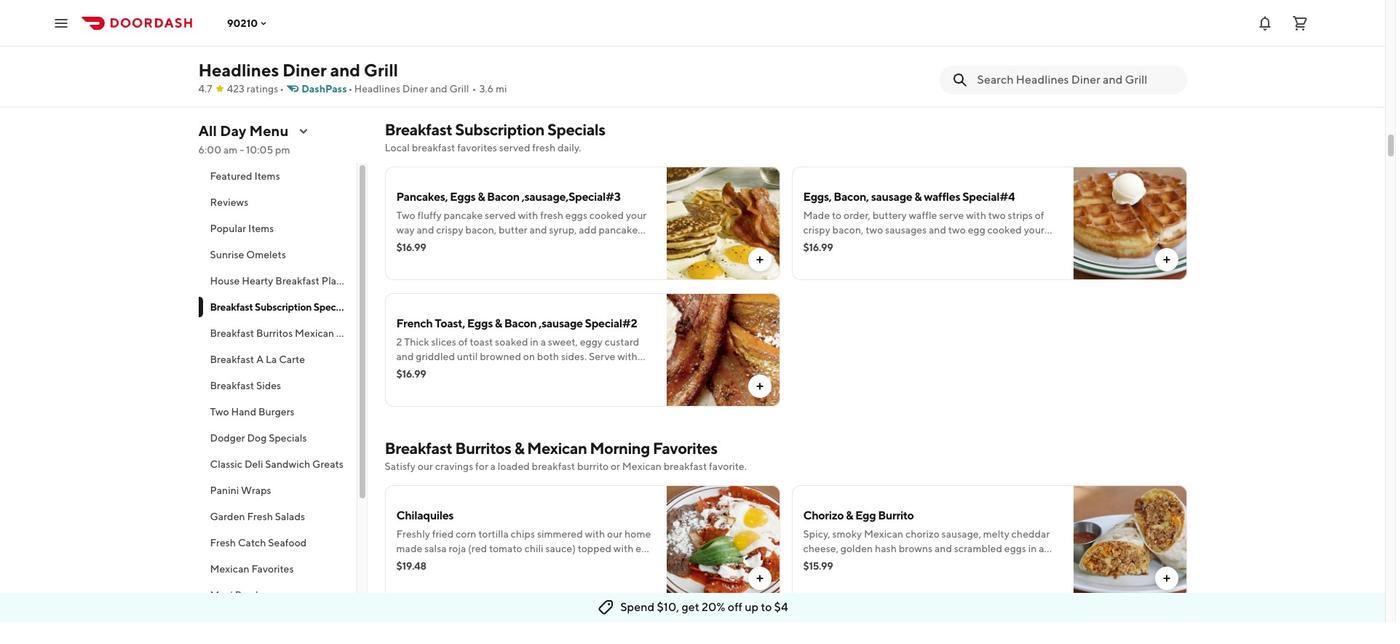 Task type: locate. For each thing, give the bounding box(es) containing it.
burritos inside 'breakfast burritos mexican morning favorites' "button"
[[256, 328, 293, 339]]

toppings inside pancakes, eggs & bacon ,sausage,special#3 two fluffy pancake  served with fresh eggs cooked your way and crispy bacon, butter and syrup, add pancake toppings if you'd like.
[[397, 239, 437, 251]]

on inside french toast, eggs & bacon ,sausage special#2 2 thick slices of toast soaked in a sweet, eggy custard and griddled until browned on both sides. serve with two fresh eggs cooked your way, smoky, crispy bacon, butter and syrup.
[[524, 351, 535, 363]]

6:00 am - 10:05 pm
[[198, 144, 290, 156]]

tater
[[467, 17, 491, 29]]

specials for breakfast subscription specials local breakfast favorites served fresh daily.
[[548, 120, 606, 139]]

cheese.
[[425, 47, 460, 58]]

1 horizontal spatial way,
[[525, 366, 545, 377]]

crispy inside french toast, eggs & bacon ,sausage special#2 2 thick slices of toast soaked in a sweet, eggy custard and griddled until browned on both sides. serve with two fresh eggs cooked your way, smoky, crispy bacon, butter and syrup.
[[580, 366, 608, 377]]

1 vertical spatial morning
[[590, 439, 650, 458]]

pinto
[[543, 572, 567, 584]]

fresh up fresh catch seafood
[[247, 511, 273, 523]]

headlines for headlines diner and grill • 3.6 mi
[[354, 83, 401, 95]]

1 vertical spatial on
[[998, 558, 1010, 570]]

sides.
[[561, 351, 587, 363]]

way down base
[[397, 32, 415, 44]]

eggs right pancakes,
[[450, 190, 476, 204]]

topped right tots
[[514, 17, 548, 29]]

0 horizontal spatial add
[[826, 239, 846, 251]]

0 vertical spatial grill
[[364, 60, 398, 80]]

choice
[[459, 32, 490, 44], [594, 32, 625, 44]]

1 horizontal spatial golden
[[841, 543, 873, 555]]

order,
[[844, 210, 871, 221]]

& up soaked on the left bottom of page
[[495, 317, 502, 331]]

pm
[[275, 144, 290, 156]]

1 vertical spatial way
[[397, 224, 415, 236]]

breakfast bowl image
[[667, 0, 780, 88]]

a up both
[[541, 337, 546, 348]]

diner down cheese.
[[403, 83, 428, 95]]

0 horizontal spatial subscription
[[255, 302, 312, 313]]

fresh catch seafood button
[[198, 530, 357, 556]]

eggs inside pancakes, eggs & bacon ,sausage,special#3 two fluffy pancake  served with fresh eggs cooked your way and crispy bacon, butter and syrup, add pancake toppings if you'd like.
[[450, 190, 476, 204]]

grill for headlines diner and grill
[[364, 60, 398, 80]]

la
[[266, 354, 277, 366]]

with up cream
[[614, 543, 634, 555]]

1 horizontal spatial a
[[541, 337, 546, 348]]

add right way. in the top of the page
[[826, 239, 846, 251]]

of inside chorizo & egg burrito spicy, smoky mexican chorizo sausage, melty cheddar cheese, golden hash browns and scrambled eggs  in a large, soft flour tortilla of your choice. add on any toppings you'd like.
[[907, 558, 916, 570]]

if right the topping
[[946, 239, 952, 251]]

breakfast inside the breakfast subscription specials local breakfast favorites served fresh daily.
[[385, 120, 453, 139]]

0 horizontal spatial grill
[[364, 60, 398, 80]]

1 horizontal spatial two
[[397, 210, 416, 221]]

topped
[[514, 17, 548, 29], [578, 543, 612, 555]]

1 vertical spatial way,
[[456, 558, 476, 570]]

favorites
[[458, 142, 497, 154]]

1 horizontal spatial egg
[[968, 224, 986, 236]]

1 horizontal spatial if
[[946, 239, 952, 251]]

0 vertical spatial topped
[[514, 17, 548, 29]]

featured
[[210, 170, 252, 182]]

eggs up meat
[[572, 17, 594, 29]]

items
[[254, 170, 280, 182], [248, 223, 274, 235]]

tortilla inside chorizo & egg burrito spicy, smoky mexican chorizo sausage, melty cheddar cheese, golden hash browns and scrambled eggs  in a large, soft flour tortilla of your choice. add on any toppings you'd like.
[[875, 558, 905, 570]]

1 vertical spatial toppings
[[804, 572, 844, 584]]

egg inside chilaquiles freshly fried corn tortilla chips simmered with our home made salsa roja (red tomato chili sauce) topped with egg cooked your way, creamy avocado slices, sour cream and queso fresco. serve  with refried pinto beans.
[[636, 543, 654, 555]]

our inside 'breakfast burritos & mexican morning favorites satisfy our cravings for a loaded breakfast burrito or mexican breakfast favorite.'
[[418, 461, 433, 473]]

0 vertical spatial headlines
[[198, 60, 279, 80]]

• left 3.6
[[472, 83, 477, 95]]

• right the dashpass on the top
[[349, 83, 353, 95]]

0 vertical spatial add
[[826, 239, 846, 251]]

breakfast sides
[[210, 380, 281, 392]]

grill left 3.6
[[450, 83, 469, 95]]

items inside 'button'
[[248, 223, 274, 235]]

90210
[[227, 17, 258, 29]]

& inside french toast, eggs & bacon ,sausage special#2 2 thick slices of toast soaked in a sweet, eggy custard and griddled until browned on both sides. serve with two fresh eggs cooked your way, smoky, crispy bacon, butter and syrup.
[[495, 317, 502, 331]]

fresh down garden
[[210, 538, 236, 549]]

1 horizontal spatial our
[[607, 529, 623, 540]]

0 vertical spatial burritos
[[256, 328, 293, 339]]

fresh inside fresh catch seafood button
[[210, 538, 236, 549]]

1 vertical spatial topped
[[578, 543, 612, 555]]

cooked inside eggs, bacon, sausage & waffles special#4 made to order, buttery waffle serve with two strips of crispy bacon,  two sausages and two egg cooked your way. add your favorite topping if you'd like.
[[988, 224, 1023, 236]]

$16.99 down "griddled"
[[397, 369, 426, 380]]

bacon, for bacon,
[[833, 224, 864, 236]]

sandwich
[[265, 459, 310, 471]]

1 vertical spatial eggs
[[467, 317, 493, 331]]

1 horizontal spatial headlines
[[354, 83, 401, 95]]

golden inside base of golden tater tots  topped with eggs cooked your way and your choice of breakfast meat and choice of melty cheese.
[[433, 17, 465, 29]]

burritos up breakfast a la carte button
[[256, 328, 293, 339]]

egg down 'special#4'
[[968, 224, 986, 236]]

eggy
[[580, 337, 603, 348]]

in up both
[[530, 337, 539, 348]]

creamy
[[478, 558, 512, 570]]

diner for headlines diner and grill
[[283, 60, 327, 80]]

1 vertical spatial diner
[[403, 83, 428, 95]]

cooked inside base of golden tater tots  topped with eggs cooked your way and your choice of breakfast meat and choice of melty cheese.
[[596, 17, 631, 29]]

subscription
[[455, 120, 545, 139], [255, 302, 312, 313]]

0 vertical spatial add item to cart image
[[1161, 254, 1173, 266]]

1 horizontal spatial specials
[[314, 302, 351, 313]]

bacon, inside pancakes, eggs & bacon ,sausage,special#3 two fluffy pancake  served with fresh eggs cooked your way and crispy bacon, butter and syrup, add pancake toppings if you'd like.
[[466, 224, 497, 236]]

1 horizontal spatial tortilla
[[875, 558, 905, 570]]

specials up daily.
[[548, 120, 606, 139]]

0 vertical spatial fresh
[[533, 142, 556, 154]]

1 horizontal spatial melty
[[984, 529, 1010, 540]]

with down ,sausage,special#3
[[518, 210, 539, 221]]

$16.99 for eggs,
[[804, 242, 834, 253]]

423 ratings •
[[227, 83, 284, 95]]

$16.99 for pancakes,
[[397, 242, 426, 253]]

panini wraps
[[210, 485, 271, 497]]

popular items button
[[198, 216, 357, 242]]

classic deli sandwich greats button
[[198, 452, 357, 478]]

• right ratings
[[280, 83, 284, 95]]

golden up flour
[[841, 543, 873, 555]]

crispy for eggs,
[[804, 224, 831, 236]]

1 vertical spatial butter
[[397, 380, 426, 392]]

in down cheddar
[[1029, 543, 1037, 555]]

1 vertical spatial headlines
[[354, 83, 401, 95]]

423
[[227, 83, 245, 95]]

2 way from the top
[[397, 224, 415, 236]]

0 horizontal spatial headlines
[[198, 60, 279, 80]]

1 way from the top
[[397, 32, 415, 44]]

toast
[[470, 337, 493, 348]]

1 vertical spatial tortilla
[[875, 558, 905, 570]]

0 horizontal spatial if
[[439, 239, 445, 251]]

of right meat
[[627, 32, 636, 44]]

dodger dog specials button
[[198, 425, 357, 452]]

0 vertical spatial two
[[397, 210, 416, 221]]

of
[[421, 17, 431, 29], [492, 32, 501, 44], [627, 32, 636, 44], [1036, 210, 1045, 221], [459, 337, 468, 348], [907, 558, 916, 570]]

1 horizontal spatial fresh
[[247, 511, 273, 523]]

and right meat
[[575, 32, 592, 44]]

dodger
[[210, 433, 245, 444]]

a inside french toast, eggs & bacon ,sausage special#2 2 thick slices of toast soaked in a sweet, eggy custard and griddled until browned on both sides. serve with two fresh eggs cooked your way, smoky, crispy bacon, butter and syrup.
[[541, 337, 546, 348]]

waffles
[[924, 190, 961, 204]]

on left both
[[524, 351, 535, 363]]

on
[[524, 351, 535, 363], [998, 558, 1010, 570]]

breakfast
[[503, 32, 547, 44], [412, 142, 456, 154], [532, 461, 576, 473], [664, 461, 707, 473]]

bacon, inside eggs, bacon, sausage & waffles special#4 made to order, buttery waffle serve with two strips of crispy bacon,  two sausages and two egg cooked your way. add your favorite topping if you'd like.
[[833, 224, 864, 236]]

served inside the breakfast subscription specials local breakfast favorites served fresh daily.
[[499, 142, 531, 154]]

eggs inside base of golden tater tots  topped with eggs cooked your way and your choice of breakfast meat and choice of melty cheese.
[[572, 17, 594, 29]]

3.6
[[480, 83, 494, 95]]

items up omelets
[[248, 223, 274, 235]]

like. for favorites
[[982, 239, 1000, 251]]

0 vertical spatial diner
[[283, 60, 327, 80]]

meat
[[549, 32, 573, 44]]

butter left syrup,
[[499, 224, 528, 236]]

1 vertical spatial melty
[[984, 529, 1010, 540]]

burgers
[[259, 406, 295, 418]]

mexican right or
[[623, 461, 662, 473]]

,sausage
[[539, 317, 583, 331]]

2 horizontal spatial like.
[[982, 239, 1000, 251]]

add item to cart image
[[754, 254, 766, 266], [754, 573, 766, 585], [1161, 573, 1173, 585]]

two down 2
[[397, 366, 414, 377]]

0 vertical spatial to
[[833, 210, 842, 221]]

and right cream
[[637, 558, 655, 570]]

0 horizontal spatial serve
[[460, 572, 486, 584]]

pancake right fluffy
[[444, 210, 483, 221]]

eggs inside french toast, eggs & bacon ,sausage special#2 2 thick slices of toast soaked in a sweet, eggy custard and griddled until browned on both sides. serve with two fresh eggs cooked your way, smoky, crispy bacon, butter and syrup.
[[441, 366, 463, 377]]

1 horizontal spatial serve
[[589, 351, 616, 363]]

served inside pancakes, eggs & bacon ,sausage,special#3 two fluffy pancake  served with fresh eggs cooked your way and crispy bacon, butter and syrup, add pancake toppings if you'd like.
[[485, 210, 516, 221]]

specials
[[548, 120, 606, 139], [314, 302, 351, 313], [269, 433, 307, 444]]

1 horizontal spatial crispy
[[580, 366, 608, 377]]

served right fluffy
[[485, 210, 516, 221]]

favorites down fresh catch seafood button
[[252, 564, 294, 575]]

0 vertical spatial egg
[[968, 224, 986, 236]]

add down scrambled
[[976, 558, 996, 570]]

0 horizontal spatial burritos
[[256, 328, 293, 339]]

popular
[[210, 223, 246, 235]]

1 horizontal spatial you'd
[[846, 572, 872, 584]]

way
[[397, 32, 415, 44], [397, 224, 415, 236]]

& inside 'breakfast burritos & mexican morning favorites satisfy our cravings for a loaded breakfast burrito or mexican breakfast favorite.'
[[514, 439, 525, 458]]

eggs up add
[[566, 210, 588, 221]]

diner up the dashpass on the top
[[283, 60, 327, 80]]

& up loaded
[[514, 439, 525, 458]]

eggs up 'toast'
[[467, 317, 493, 331]]

0 horizontal spatial in
[[530, 337, 539, 348]]

crispy inside eggs, bacon, sausage & waffles special#4 made to order, buttery waffle serve with two strips of crispy bacon,  two sausages and two egg cooked your way. add your favorite topping if you'd like.
[[804, 224, 831, 236]]

1 horizontal spatial bacon,
[[610, 366, 641, 377]]

pancakes,
[[397, 190, 448, 204]]

90210 button
[[227, 17, 270, 29]]

0 vertical spatial way
[[397, 32, 415, 44]]

specials down plates
[[314, 302, 351, 313]]

choice down tater
[[459, 32, 490, 44]]

1 horizontal spatial choice
[[594, 32, 625, 44]]

eggs up any
[[1005, 543, 1027, 555]]

items down 10:05
[[254, 170, 280, 182]]

breakfast right the local
[[412, 142, 456, 154]]

items for popular items
[[248, 223, 274, 235]]

burritos inside 'breakfast burritos & mexican morning favorites satisfy our cravings for a loaded breakfast burrito or mexican breakfast favorite.'
[[455, 439, 512, 458]]

1 if from the left
[[439, 239, 445, 251]]

both
[[537, 351, 559, 363]]

1 vertical spatial add item to cart image
[[754, 381, 766, 393]]

1 horizontal spatial in
[[1029, 543, 1037, 555]]

if inside eggs, bacon, sausage & waffles special#4 made to order, buttery waffle serve with two strips of crispy bacon,  two sausages and two egg cooked your way. add your favorite topping if you'd like.
[[946, 239, 952, 251]]

breakfast inside 'breakfast burritos & mexican morning favorites satisfy our cravings for a loaded breakfast burrito or mexican breakfast favorite.'
[[385, 439, 453, 458]]

0 vertical spatial our
[[418, 461, 433, 473]]

2 if from the left
[[946, 239, 952, 251]]

you'd inside chorizo & egg burrito spicy, smoky mexican chorizo sausage, melty cheddar cheese, golden hash browns and scrambled eggs  in a large, soft flour tortilla of your choice. add on any toppings you'd like.
[[846, 572, 872, 584]]

0 vertical spatial served
[[499, 142, 531, 154]]

freshly
[[397, 529, 430, 540]]

eggs
[[572, 17, 594, 29], [566, 210, 588, 221], [441, 366, 463, 377], [1005, 543, 1027, 555]]

1 vertical spatial fresh
[[541, 210, 564, 221]]

0 horizontal spatial topped
[[514, 17, 548, 29]]

grill for headlines diner and grill • 3.6 mi
[[450, 83, 469, 95]]

breakfast left burrito
[[532, 461, 576, 473]]

burritos for mexican
[[256, 328, 293, 339]]

cooked inside chilaquiles freshly fried corn tortilla chips simmered with our home made salsa roja (red tomato chili sauce) topped with egg cooked your way, creamy avocado slices, sour cream and queso fresco. serve  with refried pinto beans.
[[397, 558, 431, 570]]

melty up scrambled
[[984, 529, 1010, 540]]

in inside chorizo & egg burrito spicy, smoky mexican chorizo sausage, melty cheddar cheese, golden hash browns and scrambled eggs  in a large, soft flour tortilla of your choice. add on any toppings you'd like.
[[1029, 543, 1037, 555]]

0 vertical spatial a
[[541, 337, 546, 348]]

burritos up for
[[455, 439, 512, 458]]

add item to cart image for breakfast burritos & mexican morning favorites
[[754, 573, 766, 585]]

& inside eggs, bacon, sausage & waffles special#4 made to order, buttery waffle serve with two strips of crispy bacon,  two sausages and two egg cooked your way. add your favorite topping if you'd like.
[[915, 190, 922, 204]]

0 horizontal spatial butter
[[397, 380, 426, 392]]

serve down eggy
[[589, 351, 616, 363]]

our left home on the left bottom of page
[[607, 529, 623, 540]]

a right for
[[491, 461, 496, 473]]

wraps
[[241, 485, 271, 497]]

like. inside chorizo & egg burrito spicy, smoky mexican chorizo sausage, melty cheddar cheese, golden hash browns and scrambled eggs  in a large, soft flour tortilla of your choice. add on any toppings you'd like.
[[874, 572, 893, 584]]

mexican
[[295, 328, 334, 339], [527, 439, 587, 458], [623, 461, 662, 473], [865, 529, 904, 540], [210, 564, 250, 575]]

breakfast left a
[[210, 354, 254, 366]]

0 horizontal spatial choice
[[459, 32, 490, 44]]

bacon
[[487, 190, 520, 204], [504, 317, 537, 331]]

1 vertical spatial our
[[607, 529, 623, 540]]

bacon, inside french toast, eggs & bacon ,sausage special#2 2 thick slices of toast soaked in a sweet, eggy custard and griddled until browned on both sides. serve with two fresh eggs cooked your way, smoky, crispy bacon, butter and syrup.
[[610, 366, 641, 377]]

toppings
[[397, 239, 437, 251], [804, 572, 844, 584]]

way, down both
[[525, 366, 545, 377]]

0 horizontal spatial toppings
[[397, 239, 437, 251]]

dashpass •
[[302, 83, 353, 95]]

daily.
[[558, 142, 582, 154]]

0 horizontal spatial pancake
[[444, 210, 483, 221]]

subscription inside the breakfast subscription specials local breakfast favorites served fresh daily.
[[455, 120, 545, 139]]

tortilla up tomato
[[479, 529, 509, 540]]

hash
[[875, 543, 897, 555]]

two left fluffy
[[397, 210, 416, 221]]

$10,
[[657, 601, 680, 615]]

toppings down large,
[[804, 572, 844, 584]]

with down custard
[[618, 351, 638, 363]]

$16.99 down fluffy
[[397, 242, 426, 253]]

0 vertical spatial specials
[[548, 120, 606, 139]]

subscription up favorites
[[455, 120, 545, 139]]

1 vertical spatial add
[[976, 558, 996, 570]]

0 vertical spatial golden
[[433, 17, 465, 29]]

morning inside 'breakfast burritos & mexican morning favorites satisfy our cravings for a loaded breakfast burrito or mexican breakfast favorite.'
[[590, 439, 650, 458]]

melty inside base of golden tater tots  topped with eggs cooked your way and your choice of breakfast meat and choice of melty cheese.
[[397, 47, 423, 58]]

two hand burgers
[[210, 406, 295, 418]]

0 horizontal spatial egg
[[636, 543, 654, 555]]

egg down home on the left bottom of page
[[636, 543, 654, 555]]

panini
[[210, 485, 239, 497]]

subscription for breakfast subscription specials local breakfast favorites served fresh daily.
[[455, 120, 545, 139]]

-
[[240, 144, 244, 156]]

1 horizontal spatial topped
[[578, 543, 612, 555]]

0 horizontal spatial morning
[[336, 328, 376, 339]]

breakfast
[[385, 120, 453, 139], [276, 275, 320, 287], [210, 302, 253, 313], [210, 328, 254, 339], [210, 354, 254, 366], [210, 380, 254, 392], [385, 439, 453, 458]]

spicy,
[[804, 529, 831, 540]]

2 vertical spatial specials
[[269, 433, 307, 444]]

breakfast for breakfast sides
[[210, 380, 254, 392]]

way, inside french toast, eggs & bacon ,sausage special#2 2 thick slices of toast soaked in a sweet, eggy custard and griddled until browned on both sides. serve with two fresh eggs cooked your way, smoky, crispy bacon, butter and syrup.
[[525, 366, 545, 377]]

1 horizontal spatial subscription
[[455, 120, 545, 139]]

0 horizontal spatial bacon,
[[466, 224, 497, 236]]

specials inside the breakfast subscription specials local breakfast favorites served fresh daily.
[[548, 120, 606, 139]]

0 horizontal spatial golden
[[433, 17, 465, 29]]

breakfast for breakfast subscription specials
[[210, 302, 253, 313]]

you'd inside eggs, bacon, sausage & waffles special#4 made to order, buttery waffle serve with two strips of crispy bacon,  two sausages and two egg cooked your way. add your favorite topping if you'd like.
[[954, 239, 980, 251]]

$16.99 for french
[[397, 369, 426, 380]]

a
[[256, 354, 264, 366]]

mexican inside chorizo & egg burrito spicy, smoky mexican chorizo sausage, melty cheddar cheese, golden hash browns and scrambled eggs  in a large, soft flour tortilla of your choice. add on any toppings you'd like.
[[865, 529, 904, 540]]

bacon up soaked on the left bottom of page
[[504, 317, 537, 331]]

crispy for pancakes,
[[436, 224, 464, 236]]

add item to cart image for breakfast subscription specials
[[754, 254, 766, 266]]

butter inside pancakes, eggs & bacon ,sausage,special#3 two fluffy pancake  served with fresh eggs cooked your way and crispy bacon, butter and syrup, add pancake toppings if you'd like.
[[499, 224, 528, 236]]

$16.99 down made on the top right
[[804, 242, 834, 253]]

mexi bowls
[[210, 590, 263, 602]]

tomato
[[489, 543, 523, 555]]

our right 'satisfy'
[[418, 461, 433, 473]]

butter
[[499, 224, 528, 236], [397, 380, 426, 392]]

mi
[[496, 83, 507, 95]]

& down favorites
[[478, 190, 485, 204]]

if
[[439, 239, 445, 251], [946, 239, 952, 251]]

cream
[[607, 558, 635, 570]]

to right up
[[761, 601, 772, 615]]

10:05
[[246, 144, 273, 156]]

add inside eggs, bacon, sausage & waffles special#4 made to order, buttery waffle serve with two strips of crispy bacon,  two sausages and two egg cooked your way. add your favorite topping if you'd like.
[[826, 239, 846, 251]]

1 vertical spatial favorites
[[653, 439, 718, 458]]

specials up the sandwich
[[269, 433, 307, 444]]

& inside chorizo & egg burrito spicy, smoky mexican chorizo sausage, melty cheddar cheese, golden hash browns and scrambled eggs  in a large, soft flour tortilla of your choice. add on any toppings you'd like.
[[846, 509, 854, 523]]

1 vertical spatial subscription
[[255, 302, 312, 313]]

french toast, eggs & bacon ,sausage special#2 2 thick slices of toast soaked in a sweet, eggy custard and griddled until browned on both sides. serve with two fresh eggs cooked your way, smoky, crispy bacon, butter and syrup.
[[397, 317, 641, 392]]

and inside chorizo & egg burrito spicy, smoky mexican chorizo sausage, melty cheddar cheese, golden hash browns and scrambled eggs  in a large, soft flour tortilla of your choice. add on any toppings you'd like.
[[935, 543, 953, 555]]

breakfast burritos mexican morning favorites
[[210, 328, 420, 339]]

if down fluffy
[[439, 239, 445, 251]]

grill
[[364, 60, 398, 80], [450, 83, 469, 95]]

2 choice from the left
[[594, 32, 625, 44]]

grill up "headlines diner and grill • 3.6 mi"
[[364, 60, 398, 80]]

specials for breakfast subscription specials
[[314, 302, 351, 313]]

diner for headlines diner and grill • 3.6 mi
[[403, 83, 428, 95]]

sunrise
[[210, 249, 244, 261]]

a inside 'breakfast burritos & mexican morning favorites satisfy our cravings for a loaded breakfast burrito or mexican breakfast favorite.'
[[491, 461, 496, 473]]

headlines up "423" on the left top of the page
[[198, 60, 279, 80]]

1 horizontal spatial on
[[998, 558, 1010, 570]]

1 vertical spatial specials
[[314, 302, 351, 313]]

headlines right dashpass •
[[354, 83, 401, 95]]

0 horizontal spatial add item to cart image
[[754, 381, 766, 393]]

and up choice.
[[935, 543, 953, 555]]

1 vertical spatial burritos
[[455, 439, 512, 458]]

0 vertical spatial subscription
[[455, 120, 545, 139]]

favorites up favorite.
[[653, 439, 718, 458]]

and down fluffy
[[417, 224, 434, 236]]

fresh inside pancakes, eggs & bacon ,sausage,special#3 two fluffy pancake  served with fresh eggs cooked your way and crispy bacon, butter and syrup, add pancake toppings if you'd like.
[[541, 210, 564, 221]]

on left any
[[998, 558, 1010, 570]]

two down 'special#4'
[[989, 210, 1006, 221]]

1 horizontal spatial grill
[[450, 83, 469, 95]]

two down serve
[[949, 224, 966, 236]]

and inside chilaquiles freshly fried corn tortilla chips simmered with our home made salsa roja (red tomato chili sauce) topped with egg cooked your way, creamy avocado slices, sour cream and queso fresco. serve  with refried pinto beans.
[[637, 558, 655, 570]]

bacon,
[[834, 190, 870, 204]]

house hearty breakfast plates button
[[198, 268, 357, 294]]

special#4
[[963, 190, 1016, 204]]

topped inside chilaquiles freshly fried corn tortilla chips simmered with our home made salsa roja (red tomato chili sauce) topped with egg cooked your way, creamy avocado slices, sour cream and queso fresco. serve  with refried pinto beans.
[[578, 543, 612, 555]]

melty down base
[[397, 47, 423, 58]]

to right made on the top right
[[833, 210, 842, 221]]

add
[[579, 224, 597, 236]]

breakfast down tots
[[503, 32, 547, 44]]

and up the topping
[[929, 224, 947, 236]]

like.
[[475, 239, 493, 251], [982, 239, 1000, 251], [874, 572, 893, 584]]

0 horizontal spatial on
[[524, 351, 535, 363]]

of down browns
[[907, 558, 916, 570]]

1 vertical spatial served
[[485, 210, 516, 221]]

fresh left daily.
[[533, 142, 556, 154]]

1 vertical spatial a
[[491, 461, 496, 473]]

and
[[417, 32, 434, 44], [575, 32, 592, 44], [330, 60, 361, 80], [430, 83, 448, 95], [417, 224, 434, 236], [530, 224, 547, 236], [929, 224, 947, 236], [397, 351, 414, 363], [428, 380, 445, 392], [935, 543, 953, 555], [637, 558, 655, 570]]

0 vertical spatial way,
[[525, 366, 545, 377]]

1 vertical spatial items
[[248, 223, 274, 235]]

breakfast left favorite.
[[664, 461, 707, 473]]

0 vertical spatial fresh
[[247, 511, 273, 523]]

with inside base of golden tater tots  topped with eggs cooked your way and your choice of breakfast meat and choice of melty cheese.
[[550, 17, 570, 29]]

0 horizontal spatial fresh
[[210, 538, 236, 549]]

like. inside eggs, bacon, sausage & waffles special#4 made to order, buttery waffle serve with two strips of crispy bacon,  two sausages and two egg cooked your way. add your favorite topping if you'd like.
[[982, 239, 1000, 251]]

1 vertical spatial egg
[[636, 543, 654, 555]]

add item to cart image
[[1161, 254, 1173, 266], [754, 381, 766, 393]]

buttery
[[873, 210, 907, 221]]

2 vertical spatial favorites
[[252, 564, 294, 575]]

tortilla inside chilaquiles freshly fried corn tortilla chips simmered with our home made salsa roja (red tomato chili sauce) topped with egg cooked your way, creamy avocado slices, sour cream and queso fresco. serve  with refried pinto beans.
[[479, 529, 509, 540]]

0 vertical spatial tortilla
[[479, 529, 509, 540]]

bacon down favorites
[[487, 190, 520, 204]]

2 horizontal spatial a
[[1039, 543, 1045, 555]]

you'd inside pancakes, eggs & bacon ,sausage,special#3 two fluffy pancake  served with fresh eggs cooked your way and crispy bacon, butter and syrup, add pancake toppings if you'd like.
[[447, 239, 473, 251]]

2 vertical spatial a
[[1039, 543, 1045, 555]]

slices
[[432, 337, 457, 348]]

0 horizontal spatial our
[[418, 461, 433, 473]]

two left 'hand'
[[210, 406, 229, 418]]

2 horizontal spatial crispy
[[804, 224, 831, 236]]

golden up cheese.
[[433, 17, 465, 29]]

eggs,
[[804, 190, 832, 204]]

you'd down pancakes,
[[447, 239, 473, 251]]

items inside button
[[254, 170, 280, 182]]

breakfast up the breakfast subscription specials
[[276, 275, 320, 287]]

way, inside chilaquiles freshly fried corn tortilla chips simmered with our home made salsa roja (red tomato chili sauce) topped with egg cooked your way, creamy avocado slices, sour cream and queso fresco. serve  with refried pinto beans.
[[456, 558, 476, 570]]

egg inside eggs, bacon, sausage & waffles special#4 made to order, buttery waffle serve with two strips of crispy bacon,  two sausages and two egg cooked your way. add your favorite topping if you'd like.
[[968, 224, 986, 236]]

fresh down "griddled"
[[416, 366, 439, 377]]

1 horizontal spatial morning
[[590, 439, 650, 458]]

chilaquiles freshly fried corn tortilla chips simmered with our home made salsa roja (red tomato chili sauce) topped with egg cooked your way, creamy avocado slices, sour cream and queso fresco. serve  with refried pinto beans.
[[397, 509, 655, 584]]

specials inside button
[[269, 433, 307, 444]]

0 vertical spatial morning
[[336, 328, 376, 339]]

featured items
[[210, 170, 280, 182]]

topped up sour
[[578, 543, 612, 555]]

breakfast inside "button"
[[210, 328, 254, 339]]

panini wraps button
[[198, 478, 357, 504]]

morning left 2
[[336, 328, 376, 339]]

crispy inside pancakes, eggs & bacon ,sausage,special#3 two fluffy pancake  served with fresh eggs cooked your way and crispy bacon, butter and syrup, add pancake toppings if you'd like.
[[436, 224, 464, 236]]

1 vertical spatial pancake
[[599, 224, 638, 236]]

smoky
[[833, 529, 863, 540]]

chorizo & egg burrito image
[[1074, 486, 1188, 599]]



Task type: describe. For each thing, give the bounding box(es) containing it.
morning inside "button"
[[336, 328, 376, 339]]

chilaquiles image
[[667, 486, 780, 599]]

special#2
[[585, 317, 638, 331]]

local
[[385, 142, 410, 154]]

mexi
[[210, 590, 233, 602]]

,sausage,special#3
[[522, 190, 621, 204]]

toast,
[[435, 317, 465, 331]]

soft
[[831, 558, 849, 570]]

$19.48
[[397, 561, 427, 572]]

and up cheese.
[[417, 32, 434, 44]]

fresh inside the breakfast subscription specials local breakfast favorites served fresh daily.
[[533, 142, 556, 154]]

of down tots
[[492, 32, 501, 44]]

reviews button
[[198, 189, 357, 216]]

base
[[397, 17, 419, 29]]

20%
[[702, 601, 726, 615]]

of inside french toast, eggs & bacon ,sausage special#2 2 thick slices of toast soaked in a sweet, eggy custard and griddled until browned on both sides. serve with two fresh eggs cooked your way, smoky, crispy bacon, butter and syrup.
[[459, 337, 468, 348]]

bacon, for eggs
[[466, 224, 497, 236]]

spend $10, get 20% off up to $4
[[621, 601, 789, 615]]

mexi bowls button
[[198, 583, 357, 609]]

3 • from the left
[[472, 83, 477, 95]]

headlines diner and grill
[[198, 60, 398, 80]]

large,
[[804, 558, 829, 570]]

custard
[[605, 337, 640, 348]]

with up sour
[[585, 529, 605, 540]]

syrup.
[[447, 380, 475, 392]]

up
[[745, 601, 759, 615]]

two up favorite
[[866, 224, 884, 236]]

fluffy
[[418, 210, 442, 221]]

eggs inside chorizo & egg burrito spicy, smoky mexican chorizo sausage, melty cheddar cheese, golden hash browns and scrambled eggs  in a large, soft flour tortilla of your choice. add on any toppings you'd like.
[[1005, 543, 1027, 555]]

french toast, eggs & bacon ,sausage special#2 image
[[667, 294, 780, 407]]

two inside button
[[210, 406, 229, 418]]

with inside french toast, eggs & bacon ,sausage special#2 2 thick slices of toast soaked in a sweet, eggy custard and griddled until browned on both sides. serve with two fresh eggs cooked your way, smoky, crispy bacon, butter and syrup.
[[618, 351, 638, 363]]

satisfy
[[385, 461, 416, 473]]

breakfast a la carte
[[210, 354, 305, 366]]

hearty
[[242, 275, 274, 287]]

breakfast for breakfast subscription specials local breakfast favorites served fresh daily.
[[385, 120, 453, 139]]

your inside pancakes, eggs & bacon ,sausage,special#3 two fluffy pancake  served with fresh eggs cooked your way and crispy bacon, butter and syrup, add pancake toppings if you'd like.
[[626, 210, 647, 221]]

like. for favorites
[[874, 572, 893, 584]]

bowls
[[235, 590, 263, 602]]

and left syrup,
[[530, 224, 547, 236]]

toppings inside chorizo & egg burrito spicy, smoky mexican chorizo sausage, melty cheddar cheese, golden hash browns and scrambled eggs  in a large, soft flour tortilla of your choice. add on any toppings you'd like.
[[804, 572, 844, 584]]

sausage,
[[942, 529, 982, 540]]

you'd for favorites
[[846, 572, 872, 584]]

two hand burgers button
[[198, 399, 357, 425]]

bacon inside french toast, eggs & bacon ,sausage special#2 2 thick slices of toast soaked in a sweet, eggy custard and griddled until browned on both sides. serve with two fresh eggs cooked your way, smoky, crispy bacon, butter and syrup.
[[504, 317, 537, 331]]

favorites inside 'breakfast burritos & mexican morning favorites satisfy our cravings for a loaded breakfast burrito or mexican breakfast favorite.'
[[653, 439, 718, 458]]

browns
[[899, 543, 933, 555]]

2 • from the left
[[349, 83, 353, 95]]

in inside french toast, eggs & bacon ,sausage special#2 2 thick slices of toast soaked in a sweet, eggy custard and griddled until browned on both sides. serve with two fresh eggs cooked your way, smoky, crispy bacon, butter and syrup.
[[530, 337, 539, 348]]

breakfast steak burrito image
[[667, 613, 780, 623]]

like. inside pancakes, eggs & bacon ,sausage,special#3 two fluffy pancake  served with fresh eggs cooked your way and crispy bacon, butter and syrup, add pancake toppings if you'd like.
[[475, 239, 493, 251]]

add inside chorizo & egg burrito spicy, smoky mexican chorizo sausage, melty cheddar cheese, golden hash browns and scrambled eggs  in a large, soft flour tortilla of your choice. add on any toppings you'd like.
[[976, 558, 996, 570]]

0 vertical spatial pancake
[[444, 210, 483, 221]]

you'd for favorites
[[954, 239, 980, 251]]

items for featured items
[[254, 170, 280, 182]]

sausages
[[886, 224, 927, 236]]

0 items, open order cart image
[[1292, 14, 1310, 32]]

our inside chilaquiles freshly fried corn tortilla chips simmered with our home made salsa roja (red tomato chili sauce) topped with egg cooked your way, creamy avocado slices, sour cream and queso fresco. serve  with refried pinto beans.
[[607, 529, 623, 540]]

serve inside chilaquiles freshly fried corn tortilla chips simmered with our home made salsa roja (red tomato chili sauce) topped with egg cooked your way, creamy avocado slices, sour cream and queso fresco. serve  with refried pinto beans.
[[460, 572, 486, 584]]

breakfast inside button
[[276, 275, 320, 287]]

and up dashpass •
[[330, 60, 361, 80]]

fresh inside garden fresh salads "button"
[[247, 511, 273, 523]]

your inside french toast, eggs & bacon ,sausage special#2 2 thick slices of toast soaked in a sweet, eggy custard and griddled until browned on both sides. serve with two fresh eggs cooked your way, smoky, crispy bacon, butter and syrup.
[[502, 366, 523, 377]]

bacon inside pancakes, eggs & bacon ,sausage,special#3 two fluffy pancake  served with fresh eggs cooked your way and crispy bacon, butter and syrup, add pancake toppings if you'd like.
[[487, 190, 520, 204]]

1 horizontal spatial pancake
[[599, 224, 638, 236]]

breakfast a la carte button
[[198, 347, 357, 373]]

eggs inside french toast, eggs & bacon ,sausage special#2 2 thick slices of toast soaked in a sweet, eggy custard and griddled until browned on both sides. serve with two fresh eggs cooked your way, smoky, crispy bacon, butter and syrup.
[[467, 317, 493, 331]]

deli
[[245, 459, 263, 471]]

0 horizontal spatial favorites
[[252, 564, 294, 575]]

with down creamy
[[488, 572, 508, 584]]

avocado
[[514, 558, 553, 570]]

french
[[397, 317, 433, 331]]

chilaquiles
[[397, 509, 454, 523]]

sour
[[585, 558, 605, 570]]

breakfast for breakfast burritos mexican morning favorites
[[210, 328, 254, 339]]

breakfast burritos & mexican morning favorites satisfy our cravings for a loaded breakfast burrito or mexican breakfast favorite.
[[385, 439, 747, 473]]

fried
[[432, 529, 454, 540]]

home
[[625, 529, 651, 540]]

and down 2
[[397, 351, 414, 363]]

smoky,
[[547, 366, 578, 377]]

pancakes, eggs & bacon ,sausage,special#3 image
[[667, 167, 780, 280]]

popular items
[[210, 223, 274, 235]]

breakfast for breakfast burritos & mexican morning favorites satisfy our cravings for a loaded breakfast burrito or mexican breakfast favorite.
[[385, 439, 453, 458]]

sweet,
[[548, 337, 578, 348]]

Item Search search field
[[978, 72, 1176, 88]]

sunrise omelets button
[[198, 242, 357, 268]]

two inside french toast, eggs & bacon ,sausage special#2 2 thick slices of toast soaked in a sweet, eggy custard and griddled until browned on both sides. serve with two fresh eggs cooked your way, smoky, crispy bacon, butter and syrup.
[[397, 366, 414, 377]]

hand
[[231, 406, 257, 418]]

made
[[397, 543, 423, 555]]

1 • from the left
[[280, 83, 284, 95]]

burritos for &
[[455, 439, 512, 458]]

and inside eggs, bacon, sausage & waffles special#4 made to order, buttery waffle serve with two strips of crispy bacon,  two sausages and two egg cooked your way. add your favorite topping if you'd like.
[[929, 224, 947, 236]]

mexican favorites
[[210, 564, 294, 575]]

strips
[[1008, 210, 1033, 221]]

and down cheese.
[[430, 83, 448, 95]]

add item to cart image for eggs, bacon, sausage & waffles special#4
[[1161, 254, 1173, 266]]

way inside base of golden tater tots  topped with eggs cooked your way and your choice of breakfast meat and choice of melty cheese.
[[397, 32, 415, 44]]

if inside pancakes, eggs & bacon ,sausage,special#3 two fluffy pancake  served with fresh eggs cooked your way and crispy bacon, butter and syrup, add pancake toppings if you'd like.
[[439, 239, 445, 251]]

eggs inside pancakes, eggs & bacon ,sausage,special#3 two fluffy pancake  served with fresh eggs cooked your way and crispy bacon, butter and syrup, add pancake toppings if you'd like.
[[566, 210, 588, 221]]

tots
[[493, 17, 512, 29]]

your inside chilaquiles freshly fried corn tortilla chips simmered with our home made salsa roja (red tomato chili sauce) topped with egg cooked your way, creamy avocado slices, sour cream and queso fresco. serve  with refried pinto beans.
[[433, 558, 454, 570]]

breakfast for breakfast a la carte
[[210, 354, 254, 366]]

mexican up burrito
[[527, 439, 587, 458]]

with inside eggs, bacon, sausage & waffles special#4 made to order, buttery waffle serve with two strips of crispy bacon,  two sausages and two egg cooked your way. add your favorite topping if you'd like.
[[967, 210, 987, 221]]

golden inside chorizo & egg burrito spicy, smoky mexican chorizo sausage, melty cheddar cheese, golden hash browns and scrambled eggs  in a large, soft flour tortilla of your choice. add on any toppings you'd like.
[[841, 543, 873, 555]]

eggs, bacon, sausage & waffles special#4 made to order, buttery waffle serve with two strips of crispy bacon,  two sausages and two egg cooked your way. add your favorite topping if you'd like.
[[804, 190, 1045, 251]]

soaked
[[495, 337, 528, 348]]

breakfast inside base of golden tater tots  topped with eggs cooked your way and your choice of breakfast meat and choice of melty cheese.
[[503, 32, 547, 44]]

featured items button
[[198, 163, 357, 189]]

$4
[[775, 601, 789, 615]]

breakfast inside the breakfast subscription specials local breakfast favorites served fresh daily.
[[412, 142, 456, 154]]

eggs, bacon, sausage & waffles special#4 image
[[1074, 167, 1188, 280]]

subscription for breakfast subscription specials
[[255, 302, 312, 313]]

1 vertical spatial to
[[761, 601, 772, 615]]

of inside eggs, bacon, sausage & waffles special#4 made to order, buttery waffle serve with two strips of crispy bacon,  two sausages and two egg cooked your way. add your favorite topping if you'd like.
[[1036, 210, 1045, 221]]

until
[[457, 351, 478, 363]]

cheese,
[[804, 543, 839, 555]]

1 horizontal spatial favorites
[[378, 328, 420, 339]]

chili
[[525, 543, 544, 555]]

day
[[220, 122, 247, 139]]

simmered
[[537, 529, 583, 540]]

griddled
[[416, 351, 455, 363]]

with inside pancakes, eggs & bacon ,sausage,special#3 two fluffy pancake  served with fresh eggs cooked your way and crispy bacon, butter and syrup, add pancake toppings if you'd like.
[[518, 210, 539, 221]]

queso
[[397, 572, 425, 584]]

carte
[[279, 354, 305, 366]]

topped inside base of golden tater tots  topped with eggs cooked your way and your choice of breakfast meat and choice of melty cheese.
[[514, 17, 548, 29]]

made
[[804, 210, 831, 221]]

specials for dodger dog specials
[[269, 433, 307, 444]]

to inside eggs, bacon, sausage & waffles special#4 made to order, buttery waffle serve with two strips of crispy bacon,  two sausages and two egg cooked your way. add your favorite topping if you'd like.
[[833, 210, 842, 221]]

notification bell image
[[1257, 14, 1275, 32]]

chips
[[511, 529, 535, 540]]

two inside pancakes, eggs & bacon ,sausage,special#3 two fluffy pancake  served with fresh eggs cooked your way and crispy bacon, butter and syrup, add pancake toppings if you'd like.
[[397, 210, 416, 221]]

open menu image
[[52, 14, 70, 32]]

dodger dog specials
[[210, 433, 307, 444]]

all
[[198, 122, 217, 139]]

add item to cart image for french toast, eggs & bacon ,sausage special#2
[[754, 381, 766, 393]]

headlines for headlines diner and grill
[[198, 60, 279, 80]]

off
[[728, 601, 743, 615]]

burrito
[[879, 509, 915, 523]]

your inside chorizo & egg burrito spicy, smoky mexican chorizo sausage, melty cheddar cheese, golden hash browns and scrambled eggs  in a large, soft flour tortilla of your choice. add on any toppings you'd like.
[[918, 558, 939, 570]]

butter inside french toast, eggs & bacon ,sausage special#2 2 thick slices of toast soaked in a sweet, eggy custard and griddled until browned on both sides. serve with two fresh eggs cooked your way, smoky, crispy bacon, butter and syrup.
[[397, 380, 426, 392]]

house
[[210, 275, 240, 287]]

and left syrup.
[[428, 380, 445, 392]]

of right base
[[421, 17, 431, 29]]

way inside pancakes, eggs & bacon ,sausage,special#3 two fluffy pancake  served with fresh eggs cooked your way and crispy bacon, butter and syrup, add pancake toppings if you'd like.
[[397, 224, 415, 236]]

& inside pancakes, eggs & bacon ,sausage,special#3 two fluffy pancake  served with fresh eggs cooked your way and crispy bacon, butter and syrup, add pancake toppings if you'd like.
[[478, 190, 485, 204]]

serve inside french toast, eggs & bacon ,sausage special#2 2 thick slices of toast soaked in a sweet, eggy custard and griddled until browned on both sides. serve with two fresh eggs cooked your way, smoky, crispy bacon, butter and syrup.
[[589, 351, 616, 363]]

sides
[[256, 380, 281, 392]]

cooked inside pancakes, eggs & bacon ,sausage,special#3 two fluffy pancake  served with fresh eggs cooked your way and crispy bacon, butter and syrup, add pancake toppings if you'd like.
[[590, 210, 624, 221]]

melty inside chorizo & egg burrito spicy, smoky mexican chorizo sausage, melty cheddar cheese, golden hash browns and scrambled eggs  in a large, soft flour tortilla of your choice. add on any toppings you'd like.
[[984, 529, 1010, 540]]

fresco.
[[427, 572, 458, 584]]

on inside chorizo & egg burrito spicy, smoky mexican chorizo sausage, melty cheddar cheese, golden hash browns and scrambled eggs  in a large, soft flour tortilla of your choice. add on any toppings you'd like.
[[998, 558, 1010, 570]]

classic
[[210, 459, 243, 471]]

browned
[[480, 351, 522, 363]]

a inside chorizo & egg burrito spicy, smoky mexican chorizo sausage, melty cheddar cheese, golden hash browns and scrambled eggs  in a large, soft flour tortilla of your choice. add on any toppings you'd like.
[[1039, 543, 1045, 555]]

spend
[[621, 601, 655, 615]]

chorizo & egg burrito spicy, smoky mexican chorizo sausage, melty cheddar cheese, golden hash browns and scrambled eggs  in a large, soft flour tortilla of your choice. add on any toppings you'd like.
[[804, 509, 1051, 584]]

breakfast subscription specials
[[210, 302, 351, 313]]

mexican up mexi bowls
[[210, 564, 250, 575]]

mexican up carte
[[295, 328, 334, 339]]

cooked inside french toast, eggs & bacon ,sausage special#2 2 thick slices of toast soaked in a sweet, eggy custard and griddled until browned on both sides. serve with two fresh eggs cooked your way, smoky, crispy bacon, butter and syrup.
[[465, 366, 500, 377]]

salads
[[275, 511, 305, 523]]

fresh inside french toast, eggs & bacon ,sausage special#2 2 thick slices of toast soaked in a sweet, eggy custard and griddled until browned on both sides. serve with two fresh eggs cooked your way, smoky, crispy bacon, butter and syrup.
[[416, 366, 439, 377]]

chorizo
[[906, 529, 940, 540]]

menus image
[[298, 125, 309, 137]]

sauce)
[[546, 543, 576, 555]]

1 choice from the left
[[459, 32, 490, 44]]

thick
[[404, 337, 429, 348]]

$15.99
[[804, 561, 834, 572]]



Task type: vqa. For each thing, say whether or not it's contained in the screenshot.
'in' to the left
yes



